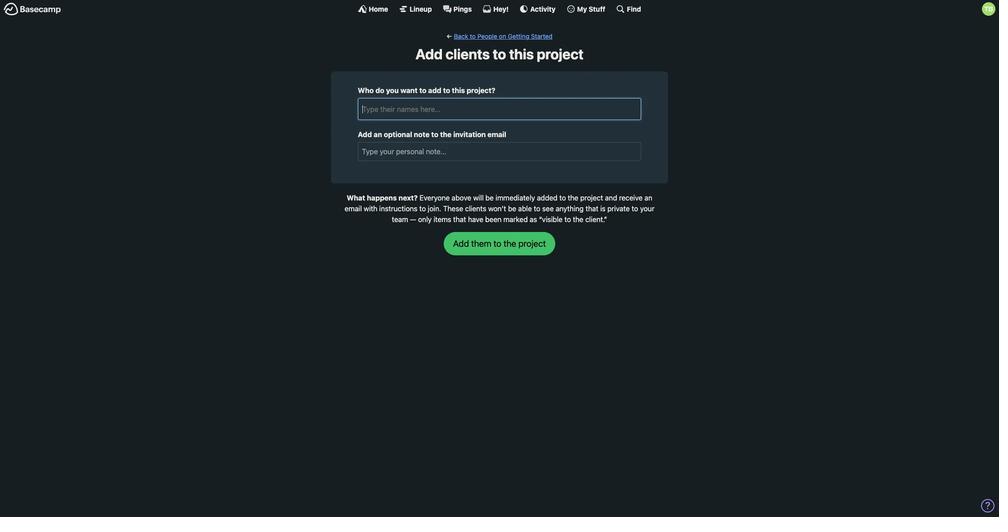 Task type: locate. For each thing, give the bounding box(es) containing it.
what happens next?
[[347, 194, 418, 202]]

find
[[627, 5, 642, 13]]

project down started
[[537, 45, 584, 63]]

clients
[[446, 45, 490, 63], [465, 205, 487, 213]]

email
[[488, 130, 507, 138], [345, 205, 362, 213]]

private
[[608, 205, 630, 213]]

tim burton image
[[983, 2, 996, 16]]

been
[[486, 215, 502, 224]]

client."
[[586, 215, 608, 224]]

0 vertical spatial that
[[586, 205, 599, 213]]

be
[[486, 194, 494, 202], [508, 205, 517, 213]]

1 horizontal spatial add
[[416, 45, 443, 63]]

who do you want to add to this project?
[[358, 87, 496, 95]]

to down receive
[[632, 205, 639, 213]]

0 vertical spatial email
[[488, 130, 507, 138]]

email down the what
[[345, 205, 362, 213]]

1 vertical spatial an
[[645, 194, 653, 202]]

1 vertical spatial the
[[568, 194, 579, 202]]

add
[[416, 45, 443, 63], [358, 130, 372, 138]]

is
[[601, 205, 606, 213]]

add for add clients to this project
[[416, 45, 443, 63]]

project up is
[[581, 194, 604, 202]]

that down these
[[454, 215, 466, 224]]

that left is
[[586, 205, 599, 213]]

0 horizontal spatial an
[[374, 130, 382, 138]]

1 vertical spatial this
[[452, 87, 465, 95]]

to right back
[[470, 32, 476, 40]]

1 vertical spatial be
[[508, 205, 517, 213]]

be right will
[[486, 194, 494, 202]]

the up anything on the right top of the page
[[568, 194, 579, 202]]

1 vertical spatial add
[[358, 130, 372, 138]]

0 horizontal spatial that
[[454, 215, 466, 224]]

1 horizontal spatial this
[[509, 45, 534, 63]]

1 vertical spatial your
[[641, 205, 655, 213]]

"visible
[[539, 215, 563, 224]]

0 horizontal spatial your
[[380, 147, 394, 156]]

the up note…
[[440, 130, 452, 138]]

personal
[[396, 147, 424, 156]]

your down receive
[[641, 205, 655, 213]]

anything
[[556, 205, 584, 213]]

who
[[358, 87, 374, 95]]

want
[[401, 87, 418, 95]]

will
[[474, 194, 484, 202]]

only
[[418, 215, 432, 224]]

this
[[509, 45, 534, 63], [452, 87, 465, 95]]

to
[[470, 32, 476, 40], [493, 45, 507, 63], [420, 87, 427, 95], [443, 87, 451, 95], [432, 130, 439, 138], [560, 194, 566, 202], [420, 205, 426, 213], [534, 205, 541, 213], [632, 205, 639, 213], [565, 215, 571, 224]]

the down anything on the right top of the page
[[573, 215, 584, 224]]

0 horizontal spatial be
[[486, 194, 494, 202]]

project
[[537, 45, 584, 63], [581, 194, 604, 202]]

0 vertical spatial project
[[537, 45, 584, 63]]

0 vertical spatial add
[[416, 45, 443, 63]]

add up type
[[358, 130, 372, 138]]

clients up 'have'
[[465, 205, 487, 213]]

your inside everyone above will be immediately added to the project and receive an email with instructions to join.       these clients won't be able to see anything that is private to your team — only items that have been marked as "visible to the client."
[[641, 205, 655, 213]]

do
[[376, 87, 385, 95]]

this down getting
[[509, 45, 534, 63]]

able
[[519, 205, 532, 213]]

marked
[[504, 215, 528, 224]]

0 horizontal spatial email
[[345, 205, 362, 213]]

0 horizontal spatial add
[[358, 130, 372, 138]]

home
[[369, 5, 388, 13]]

add up the "who do you want to add to this project?"
[[416, 45, 443, 63]]

1 vertical spatial project
[[581, 194, 604, 202]]

have
[[468, 215, 484, 224]]

everyone above will be immediately added to the project and receive an email with instructions to join.       these clients won't be able to see anything that is private to your team — only items that have been marked as "visible to the client."
[[345, 194, 655, 224]]

0 vertical spatial your
[[380, 147, 394, 156]]

this left project?
[[452, 87, 465, 95]]

the
[[440, 130, 452, 138], [568, 194, 579, 202], [573, 215, 584, 224]]

None submit
[[444, 232, 556, 255]]

hey! button
[[483, 4, 509, 13]]

be down immediately
[[508, 205, 517, 213]]

1 vertical spatial clients
[[465, 205, 487, 213]]

an right receive
[[645, 194, 653, 202]]

added
[[537, 194, 558, 202]]

add
[[428, 87, 442, 95]]

an up type
[[374, 130, 382, 138]]

1 vertical spatial that
[[454, 215, 466, 224]]

email inside everyone above will be immediately added to the project and receive an email with instructions to join.       these clients won't be able to see anything that is private to your team — only items that have been marked as "visible to the client."
[[345, 205, 362, 213]]

note…
[[426, 147, 447, 156]]

add clients to this project
[[416, 45, 584, 63]]

find button
[[617, 4, 642, 13]]

add for add an optional note to the invitation email
[[358, 130, 372, 138]]

immediately
[[496, 194, 535, 202]]

1 horizontal spatial an
[[645, 194, 653, 202]]

main element
[[0, 0, 1000, 18]]

email up type your personal note… button
[[488, 130, 507, 138]]

people
[[478, 32, 498, 40]]

1 horizontal spatial be
[[508, 205, 517, 213]]

1 horizontal spatial your
[[641, 205, 655, 213]]

that
[[586, 205, 599, 213], [454, 215, 466, 224]]

1 vertical spatial email
[[345, 205, 362, 213]]

with
[[364, 205, 378, 213]]

activity
[[531, 5, 556, 13]]

Who do you want to add to this project? text field
[[362, 102, 638, 116]]

your right type
[[380, 147, 394, 156]]

1 horizontal spatial that
[[586, 205, 599, 213]]

your
[[380, 147, 394, 156], [641, 205, 655, 213]]

0 vertical spatial this
[[509, 45, 534, 63]]

your inside type your personal note… button
[[380, 147, 394, 156]]

my stuff
[[578, 5, 606, 13]]

0 vertical spatial be
[[486, 194, 494, 202]]

—
[[410, 215, 417, 224]]

type your personal note…
[[362, 147, 447, 156]]

next?
[[399, 194, 418, 202]]

1 horizontal spatial email
[[488, 130, 507, 138]]

an
[[374, 130, 382, 138], [645, 194, 653, 202]]

switch accounts image
[[4, 2, 61, 16]]

clients down back
[[446, 45, 490, 63]]

clients inside everyone above will be immediately added to the project and receive an email with instructions to join.       these clients won't be able to see anything that is private to your team — only items that have been marked as "visible to the client."
[[465, 205, 487, 213]]



Task type: describe. For each thing, give the bounding box(es) containing it.
these
[[443, 205, 464, 213]]

my
[[578, 5, 588, 13]]

instructions
[[380, 205, 418, 213]]

←
[[447, 32, 453, 40]]

to down ← back to people on getting started
[[493, 45, 507, 63]]

0 horizontal spatial this
[[452, 87, 465, 95]]

to right note
[[432, 130, 439, 138]]

getting
[[508, 32, 530, 40]]

note
[[414, 130, 430, 138]]

type your personal note… button
[[358, 142, 642, 161]]

what
[[347, 194, 365, 202]]

back to people on getting started link
[[454, 32, 553, 40]]

join.
[[428, 205, 442, 213]]

type
[[362, 147, 378, 156]]

see
[[543, 205, 554, 213]]

my stuff button
[[567, 4, 606, 13]]

you
[[386, 87, 399, 95]]

to down anything on the right top of the page
[[565, 215, 571, 224]]

0 vertical spatial an
[[374, 130, 382, 138]]

activity link
[[520, 4, 556, 13]]

to right add
[[443, 87, 451, 95]]

invitation
[[454, 130, 486, 138]]

won't
[[489, 205, 507, 213]]

stuff
[[589, 5, 606, 13]]

to left the 'see'
[[534, 205, 541, 213]]

0 vertical spatial the
[[440, 130, 452, 138]]

everyone
[[420, 194, 450, 202]]

and
[[605, 194, 618, 202]]

add an optional note to the invitation email
[[358, 130, 507, 138]]

project inside everyone above will be immediately added to the project and receive an email with instructions to join.       these clients won't be able to see anything that is private to your team — only items that have been marked as "visible to the client."
[[581, 194, 604, 202]]

2 vertical spatial the
[[573, 215, 584, 224]]

pings button
[[443, 4, 472, 13]]

back
[[454, 32, 469, 40]]

items
[[434, 215, 452, 224]]

0 vertical spatial clients
[[446, 45, 490, 63]]

hey!
[[494, 5, 509, 13]]

team
[[392, 215, 408, 224]]

lineup link
[[399, 4, 432, 13]]

as
[[530, 215, 538, 224]]

pings
[[454, 5, 472, 13]]

an inside everyone above will be immediately added to the project and receive an email with instructions to join.       these clients won't be able to see anything that is private to your team — only items that have been marked as "visible to the client."
[[645, 194, 653, 202]]

on
[[499, 32, 507, 40]]

above
[[452, 194, 472, 202]]

started
[[531, 32, 553, 40]]

project?
[[467, 87, 496, 95]]

to up only
[[420, 205, 426, 213]]

lineup
[[410, 5, 432, 13]]

to left add
[[420, 87, 427, 95]]

receive
[[620, 194, 643, 202]]

happens
[[367, 194, 397, 202]]

home link
[[358, 4, 388, 13]]

← back to people on getting started
[[447, 32, 553, 40]]

optional
[[384, 130, 412, 138]]

to up anything on the right top of the page
[[560, 194, 566, 202]]



Task type: vqa. For each thing, say whether or not it's contained in the screenshot.
the template
no



